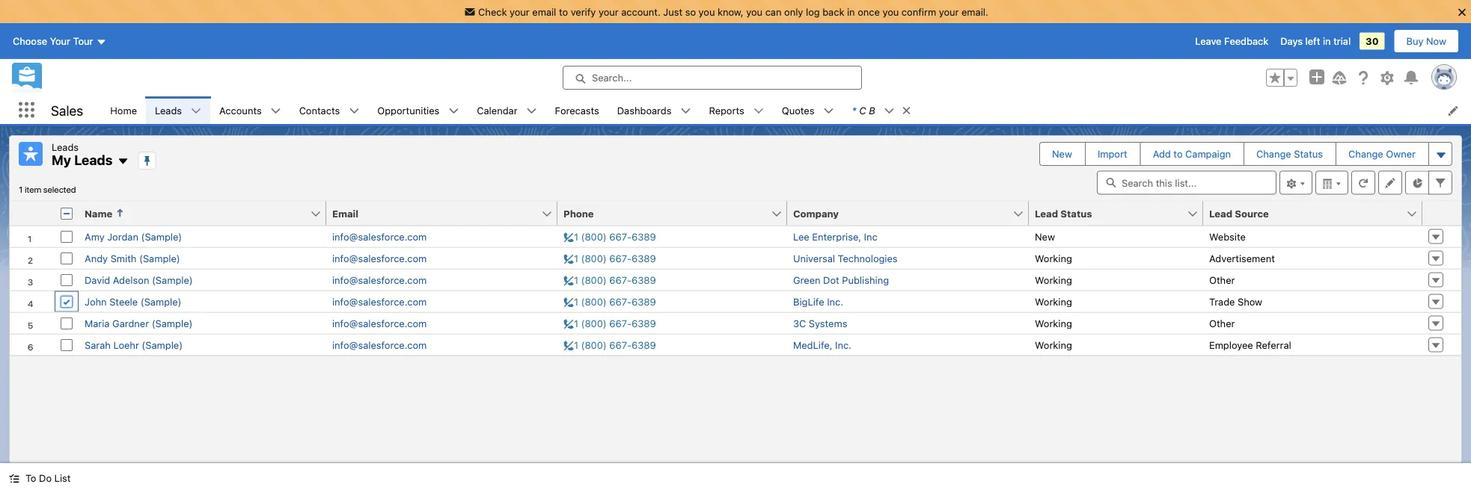 Task type: describe. For each thing, give the bounding box(es) containing it.
david adelson (sample)
[[85, 275, 193, 286]]

inc. for biglife inc.
[[827, 296, 843, 308]]

1 you from the left
[[699, 6, 715, 17]]

campaign
[[1185, 149, 1231, 160]]

text default image for quotes
[[823, 106, 834, 116]]

item number image
[[10, 202, 55, 226]]

my
[[52, 152, 71, 168]]

only
[[784, 6, 803, 17]]

my leads|leads|list view element
[[9, 135, 1462, 464]]

email element
[[326, 202, 566, 226]]

leads right my
[[74, 152, 113, 168]]

click to dial disabled image for lee
[[563, 231, 656, 242]]

contacts link
[[290, 97, 349, 124]]

1 vertical spatial in
[[1323, 36, 1331, 47]]

sarah
[[85, 340, 111, 351]]

text default image for leads
[[191, 106, 201, 116]]

info@salesforce.com link for john steele (sample)
[[332, 296, 427, 308]]

(sample) for david adelson (sample)
[[152, 275, 193, 286]]

quotes
[[782, 105, 815, 116]]

click to dial disabled image for medlife,
[[563, 340, 656, 351]]

maria
[[85, 318, 110, 329]]

(sample) for amy jordan (sample)
[[141, 231, 182, 242]]

name
[[85, 208, 112, 219]]

none search field inside the my leads|leads|list view element
[[1097, 171, 1277, 195]]

info@salesforce.com link for andy smith (sample)
[[332, 253, 427, 264]]

phone
[[563, 208, 594, 219]]

loehr
[[113, 340, 139, 351]]

info@salesforce.com for amy jordan (sample)
[[332, 231, 427, 242]]

1 item selected
[[19, 184, 76, 195]]

sarah loehr (sample) link
[[85, 340, 183, 351]]

name button
[[79, 202, 310, 226]]

Search My Leads list view. search field
[[1097, 171, 1277, 195]]

working for 3c systems
[[1035, 318, 1072, 329]]

once
[[858, 6, 880, 17]]

3c systems link
[[793, 318, 847, 329]]

biglife inc. link
[[793, 296, 843, 308]]

universal
[[793, 253, 835, 264]]

check
[[478, 6, 507, 17]]

just
[[663, 6, 683, 17]]

my leads
[[52, 152, 113, 168]]

calendar list item
[[468, 97, 546, 124]]

forecasts
[[555, 105, 599, 116]]

john
[[85, 296, 107, 308]]

choose your tour button
[[12, 29, 107, 53]]

click to dial disabled image for green
[[563, 275, 656, 286]]

add to campaign
[[1153, 149, 1231, 160]]

to do list button
[[0, 464, 80, 494]]

verify
[[571, 6, 596, 17]]

email
[[332, 208, 358, 219]]

calendar link
[[468, 97, 526, 124]]

reports link
[[700, 97, 753, 124]]

leave feedback
[[1195, 36, 1269, 47]]

working for medlife, inc.
[[1035, 340, 1072, 351]]

employee
[[1209, 340, 1253, 351]]

amy
[[85, 231, 104, 242]]

list item containing *
[[843, 97, 919, 124]]

info@salesforce.com link for sarah loehr (sample)
[[332, 340, 427, 351]]

trade
[[1209, 296, 1235, 308]]

action element
[[1423, 202, 1461, 226]]

buy
[[1406, 36, 1424, 47]]

info@salesforce.com for maria gardner (sample)
[[332, 318, 427, 329]]

b
[[869, 105, 875, 116]]

status for lead status
[[1061, 208, 1092, 219]]

(sample) for maria gardner (sample)
[[152, 318, 193, 329]]

know,
[[718, 6, 744, 17]]

feedback
[[1224, 36, 1269, 47]]

company element
[[787, 202, 1038, 226]]

phone element
[[557, 202, 796, 226]]

lead source button
[[1203, 202, 1406, 226]]

my leads status
[[19, 184, 76, 195]]

3c systems
[[793, 318, 847, 329]]

* c b
[[852, 105, 875, 116]]

david
[[85, 275, 110, 286]]

leave
[[1195, 36, 1222, 47]]

lead for lead source
[[1209, 208, 1233, 219]]

info@salesforce.com for john steele (sample)
[[332, 296, 427, 308]]

to inside add to campaign 'button'
[[1174, 149, 1183, 160]]

opportunities
[[377, 105, 439, 116]]

status for change status
[[1294, 149, 1323, 160]]

info@salesforce.com link for maria gardner (sample)
[[332, 318, 427, 329]]

days
[[1281, 36, 1303, 47]]

gardner
[[112, 318, 149, 329]]

leads image
[[19, 142, 43, 166]]

change owner
[[1349, 149, 1416, 160]]

buy now button
[[1394, 29, 1459, 53]]

3c
[[793, 318, 806, 329]]

email
[[532, 6, 556, 17]]

0 horizontal spatial in
[[847, 6, 855, 17]]

leads right the leads image
[[52, 141, 79, 153]]

opportunities list item
[[368, 97, 468, 124]]

action image
[[1423, 202, 1461, 226]]

amy jordan (sample) link
[[85, 231, 182, 242]]

change owner button
[[1337, 143, 1428, 165]]

contacts
[[299, 105, 340, 116]]

lead for lead status
[[1035, 208, 1058, 219]]

systems
[[809, 318, 847, 329]]

1 text default image from the left
[[901, 106, 912, 116]]

email.
[[962, 6, 988, 17]]

lee enterprise, inc link
[[793, 231, 878, 242]]

medlife, inc. link
[[793, 340, 852, 351]]

click to dial disabled image for biglife
[[563, 296, 656, 308]]

home
[[110, 105, 137, 116]]

dashboards link
[[608, 97, 681, 124]]

smith
[[110, 253, 137, 264]]

andy smith (sample)
[[85, 253, 180, 264]]

text default image for accounts
[[271, 106, 281, 116]]

change status
[[1256, 149, 1323, 160]]

leads link
[[146, 97, 191, 124]]

inc. for medlife, inc.
[[835, 340, 852, 351]]

can
[[765, 6, 782, 17]]

to do list
[[25, 473, 71, 485]]

dashboards
[[617, 105, 672, 116]]

import
[[1098, 149, 1127, 160]]

30
[[1366, 36, 1379, 47]]



Task type: vqa. For each thing, say whether or not it's contained in the screenshot.
topmost layouts
no



Task type: locate. For each thing, give the bounding box(es) containing it.
accounts link
[[210, 97, 271, 124]]

text default image right reports
[[753, 106, 764, 116]]

cell
[[55, 202, 79, 226]]

5 working from the top
[[1035, 340, 1072, 351]]

new inside my leads grid
[[1035, 231, 1055, 242]]

text default image
[[448, 106, 459, 116], [526, 106, 537, 116], [753, 106, 764, 116], [117, 156, 129, 168], [9, 474, 19, 485]]

enterprise,
[[812, 231, 861, 242]]

company button
[[787, 202, 1012, 226]]

other up trade
[[1209, 275, 1235, 286]]

6 info@salesforce.com from the top
[[332, 340, 427, 351]]

inc
[[864, 231, 878, 242]]

6 info@salesforce.com link from the top
[[332, 340, 427, 351]]

change up source
[[1256, 149, 1291, 160]]

text default image inside dashboards list item
[[681, 106, 691, 116]]

working for green dot publishing
[[1035, 275, 1072, 286]]

you right once
[[883, 6, 899, 17]]

item number element
[[10, 202, 55, 226]]

1 horizontal spatial change
[[1349, 149, 1383, 160]]

(sample) up david adelson (sample) link
[[139, 253, 180, 264]]

text default image right my leads
[[117, 156, 129, 168]]

biglife inc.
[[793, 296, 843, 308]]

2 info@salesforce.com from the top
[[332, 253, 427, 264]]

jordan
[[107, 231, 138, 242]]

1 info@salesforce.com from the top
[[332, 231, 427, 242]]

andy
[[85, 253, 108, 264]]

amy jordan (sample)
[[85, 231, 182, 242]]

text default image inside the my leads|leads|list view element
[[117, 156, 129, 168]]

c
[[859, 105, 866, 116]]

text default image for contacts
[[349, 106, 359, 116]]

other for green dot publishing
[[1209, 275, 1235, 286]]

opportunities link
[[368, 97, 448, 124]]

0 horizontal spatial to
[[559, 6, 568, 17]]

publishing
[[842, 275, 889, 286]]

your left email.
[[939, 6, 959, 17]]

check your email to verify your account. just so you know, you can only log back in once you confirm your email.
[[478, 6, 988, 17]]

maria gardner (sample) link
[[85, 318, 193, 329]]

click to dial disabled image for universal
[[563, 253, 656, 264]]

1 your from the left
[[510, 6, 530, 17]]

quotes link
[[773, 97, 823, 124]]

status inside button
[[1061, 208, 1092, 219]]

now
[[1426, 36, 1446, 47]]

john steele (sample) link
[[85, 296, 181, 308]]

list
[[101, 97, 1471, 124]]

change inside the 'change owner' button
[[1349, 149, 1383, 160]]

lead up website
[[1209, 208, 1233, 219]]

2 click to dial disabled image from the top
[[563, 253, 656, 264]]

1 horizontal spatial you
[[746, 6, 763, 17]]

change for change owner
[[1349, 149, 1383, 160]]

3 info@salesforce.com from the top
[[332, 275, 427, 286]]

1 vertical spatial to
[[1174, 149, 1183, 160]]

text default image inside contacts list item
[[349, 106, 359, 116]]

forecasts link
[[546, 97, 608, 124]]

2 text default image from the left
[[191, 106, 201, 116]]

owner
[[1386, 149, 1416, 160]]

4 working from the top
[[1035, 318, 1072, 329]]

1 other from the top
[[1209, 275, 1235, 286]]

import button
[[1086, 143, 1139, 165]]

green dot publishing
[[793, 275, 889, 286]]

1 vertical spatial new
[[1035, 231, 1055, 242]]

(sample) right adelson
[[152, 275, 193, 286]]

(sample) up andy smith (sample) link
[[141, 231, 182, 242]]

text default image for dashboards
[[681, 106, 691, 116]]

andy smith (sample) link
[[85, 253, 180, 264]]

text default image inside reports "list item"
[[753, 106, 764, 116]]

3 text default image from the left
[[271, 106, 281, 116]]

1 horizontal spatial lead
[[1209, 208, 1233, 219]]

(sample) for john steele (sample)
[[141, 296, 181, 308]]

2 other from the top
[[1209, 318, 1235, 329]]

dashboards list item
[[608, 97, 700, 124]]

lee
[[793, 231, 809, 242]]

lead inside lead status button
[[1035, 208, 1058, 219]]

5 info@salesforce.com from the top
[[332, 318, 427, 329]]

working
[[1035, 253, 1072, 264], [1035, 275, 1072, 286], [1035, 296, 1072, 308], [1035, 318, 1072, 329], [1035, 340, 1072, 351]]

text default image inside 'calendar' list item
[[526, 106, 537, 116]]

in
[[847, 6, 855, 17], [1323, 36, 1331, 47]]

buy now
[[1406, 36, 1446, 47]]

text default image inside "opportunities" list item
[[448, 106, 459, 116]]

reports list item
[[700, 97, 773, 124]]

you left can
[[746, 6, 763, 17]]

status up "lead source" button
[[1294, 149, 1323, 160]]

to
[[559, 6, 568, 17], [1174, 149, 1183, 160]]

lead status button
[[1029, 202, 1187, 226]]

list item
[[843, 97, 919, 124]]

4 info@salesforce.com link from the top
[[332, 296, 427, 308]]

john steele (sample)
[[85, 296, 181, 308]]

0 horizontal spatial lead
[[1035, 208, 1058, 219]]

(sample)
[[141, 231, 182, 242], [139, 253, 180, 264], [152, 275, 193, 286], [141, 296, 181, 308], [152, 318, 193, 329], [142, 340, 183, 351]]

text default image inside leads list item
[[191, 106, 201, 116]]

5 click to dial disabled image from the top
[[563, 318, 656, 329]]

1 lead from the left
[[1035, 208, 1058, 219]]

steele
[[109, 296, 138, 308]]

name element
[[79, 202, 335, 226]]

(sample) down the maria gardner (sample)
[[142, 340, 183, 351]]

account.
[[621, 6, 661, 17]]

6 click to dial disabled image from the top
[[563, 340, 656, 351]]

1 info@salesforce.com link from the top
[[332, 231, 427, 242]]

4 click to dial disabled image from the top
[[563, 296, 656, 308]]

your left email
[[510, 6, 530, 17]]

contacts list item
[[290, 97, 368, 124]]

text default image left calendar
[[448, 106, 459, 116]]

(sample) for andy smith (sample)
[[139, 253, 180, 264]]

click to dial disabled image
[[563, 231, 656, 242], [563, 253, 656, 264], [563, 275, 656, 286], [563, 296, 656, 308], [563, 318, 656, 329], [563, 340, 656, 351]]

text default image inside the to do list button
[[9, 474, 19, 485]]

lee enterprise, inc
[[793, 231, 878, 242]]

inc. down systems
[[835, 340, 852, 351]]

to right email
[[559, 6, 568, 17]]

lead source element
[[1203, 202, 1432, 226]]

accounts
[[219, 105, 262, 116]]

list containing home
[[101, 97, 1471, 124]]

universal technologies link
[[793, 253, 898, 264]]

status down new button
[[1061, 208, 1092, 219]]

text default image inside accounts "list item"
[[271, 106, 281, 116]]

lead down new button
[[1035, 208, 1058, 219]]

text default image for calendar
[[526, 106, 537, 116]]

adelson
[[113, 275, 149, 286]]

info@salesforce.com for david adelson (sample)
[[332, 275, 427, 286]]

change inside change status "button"
[[1256, 149, 1291, 160]]

5 info@salesforce.com link from the top
[[332, 318, 427, 329]]

0 vertical spatial other
[[1209, 275, 1235, 286]]

lead inside "lead source" button
[[1209, 208, 1233, 219]]

0 vertical spatial inc.
[[827, 296, 843, 308]]

green
[[793, 275, 821, 286]]

email button
[[326, 202, 541, 226]]

1 vertical spatial other
[[1209, 318, 1235, 329]]

0 horizontal spatial you
[[699, 6, 715, 17]]

text default image right calendar
[[526, 106, 537, 116]]

you right so
[[699, 6, 715, 17]]

left
[[1305, 36, 1320, 47]]

3 you from the left
[[883, 6, 899, 17]]

1 horizontal spatial to
[[1174, 149, 1183, 160]]

reports
[[709, 105, 744, 116]]

new down lead status
[[1035, 231, 1055, 242]]

leads inside list item
[[155, 105, 182, 116]]

home link
[[101, 97, 146, 124]]

4 text default image from the left
[[349, 106, 359, 116]]

3 working from the top
[[1035, 296, 1072, 308]]

cell inside my leads grid
[[55, 202, 79, 226]]

phone button
[[557, 202, 771, 226]]

item
[[25, 184, 41, 195]]

None search field
[[1097, 171, 1277, 195]]

log
[[806, 6, 820, 17]]

2 horizontal spatial you
[[883, 6, 899, 17]]

3 your from the left
[[939, 6, 959, 17]]

1 working from the top
[[1035, 253, 1072, 264]]

my leads grid
[[10, 202, 1461, 357]]

accounts list item
[[210, 97, 290, 124]]

change left owner
[[1349, 149, 1383, 160]]

universal technologies
[[793, 253, 898, 264]]

working for universal technologies
[[1035, 253, 1072, 264]]

advertisement
[[1209, 253, 1275, 264]]

your right the verify
[[599, 6, 619, 17]]

inc.
[[827, 296, 843, 308], [835, 340, 852, 351]]

working for biglife inc.
[[1035, 296, 1072, 308]]

1 horizontal spatial your
[[599, 6, 619, 17]]

0 vertical spatial new
[[1052, 149, 1072, 160]]

text default image left the to
[[9, 474, 19, 485]]

0 vertical spatial to
[[559, 6, 568, 17]]

sales
[[51, 102, 83, 118]]

add to campaign button
[[1141, 143, 1243, 165]]

(sample) right gardner
[[152, 318, 193, 329]]

1 vertical spatial inc.
[[835, 340, 852, 351]]

other
[[1209, 275, 1235, 286], [1209, 318, 1235, 329]]

1 horizontal spatial in
[[1323, 36, 1331, 47]]

info@salesforce.com for sarah loehr (sample)
[[332, 340, 427, 351]]

leads
[[155, 105, 182, 116], [52, 141, 79, 153], [74, 152, 113, 168]]

search... button
[[563, 66, 862, 90]]

2 working from the top
[[1035, 275, 1072, 286]]

biglife
[[793, 296, 824, 308]]

choose your tour
[[13, 36, 93, 47]]

click to dial disabled image for 3c
[[563, 318, 656, 329]]

david adelson (sample) link
[[85, 275, 193, 286]]

6 text default image from the left
[[823, 106, 834, 116]]

text default image for opportunities
[[448, 106, 459, 116]]

7 text default image from the left
[[884, 106, 895, 116]]

new button
[[1040, 143, 1084, 165]]

info@salesforce.com link for amy jordan (sample)
[[332, 231, 427, 242]]

website
[[1209, 231, 1246, 242]]

0 vertical spatial status
[[1294, 149, 1323, 160]]

dot
[[823, 275, 839, 286]]

lead status element
[[1029, 202, 1212, 226]]

1 change from the left
[[1256, 149, 1291, 160]]

1 click to dial disabled image from the top
[[563, 231, 656, 242]]

2 you from the left
[[746, 6, 763, 17]]

quotes list item
[[773, 97, 843, 124]]

5 text default image from the left
[[681, 106, 691, 116]]

status
[[1294, 149, 1323, 160], [1061, 208, 1092, 219]]

0 horizontal spatial change
[[1256, 149, 1291, 160]]

leave feedback link
[[1195, 36, 1269, 47]]

source
[[1235, 208, 1269, 219]]

so
[[685, 6, 696, 17]]

other for 3c systems
[[1209, 318, 1235, 329]]

to right add
[[1174, 149, 1183, 160]]

new inside button
[[1052, 149, 1072, 160]]

choose
[[13, 36, 47, 47]]

2 info@salesforce.com link from the top
[[332, 253, 427, 264]]

new left import button
[[1052, 149, 1072, 160]]

maria gardner (sample)
[[85, 318, 193, 329]]

back
[[823, 6, 844, 17]]

show
[[1238, 296, 1262, 308]]

2 horizontal spatial your
[[939, 6, 959, 17]]

4 info@salesforce.com from the top
[[332, 296, 427, 308]]

0 vertical spatial in
[[847, 6, 855, 17]]

leads right home link
[[155, 105, 182, 116]]

calendar
[[477, 105, 517, 116]]

3 info@salesforce.com link from the top
[[332, 275, 427, 286]]

medlife,
[[793, 340, 832, 351]]

other down trade
[[1209, 318, 1235, 329]]

change for change status
[[1256, 149, 1291, 160]]

(sample) down david adelson (sample) link
[[141, 296, 181, 308]]

group
[[1266, 69, 1298, 87]]

info@salesforce.com link for david adelson (sample)
[[332, 275, 427, 286]]

do
[[39, 473, 52, 485]]

selected
[[43, 184, 76, 195]]

(sample) for sarah loehr (sample)
[[142, 340, 183, 351]]

2 change from the left
[[1349, 149, 1383, 160]]

3 click to dial disabled image from the top
[[563, 275, 656, 286]]

in right back
[[847, 6, 855, 17]]

info@salesforce.com for andy smith (sample)
[[332, 253, 427, 264]]

green dot publishing link
[[793, 275, 889, 286]]

1 horizontal spatial status
[[1294, 149, 1323, 160]]

in right the left
[[1323, 36, 1331, 47]]

text default image
[[901, 106, 912, 116], [191, 106, 201, 116], [271, 106, 281, 116], [349, 106, 359, 116], [681, 106, 691, 116], [823, 106, 834, 116], [884, 106, 895, 116]]

status inside "button"
[[1294, 149, 1323, 160]]

leads list item
[[146, 97, 210, 124]]

0 horizontal spatial status
[[1061, 208, 1092, 219]]

1
[[19, 184, 23, 195]]

1 vertical spatial status
[[1061, 208, 1092, 219]]

2 lead from the left
[[1209, 208, 1233, 219]]

inc. down the dot
[[827, 296, 843, 308]]

lead
[[1035, 208, 1058, 219], [1209, 208, 1233, 219]]

text default image for reports
[[753, 106, 764, 116]]

company
[[793, 208, 839, 219]]

text default image inside quotes list item
[[823, 106, 834, 116]]

0 horizontal spatial your
[[510, 6, 530, 17]]

add
[[1153, 149, 1171, 160]]

2 your from the left
[[599, 6, 619, 17]]



